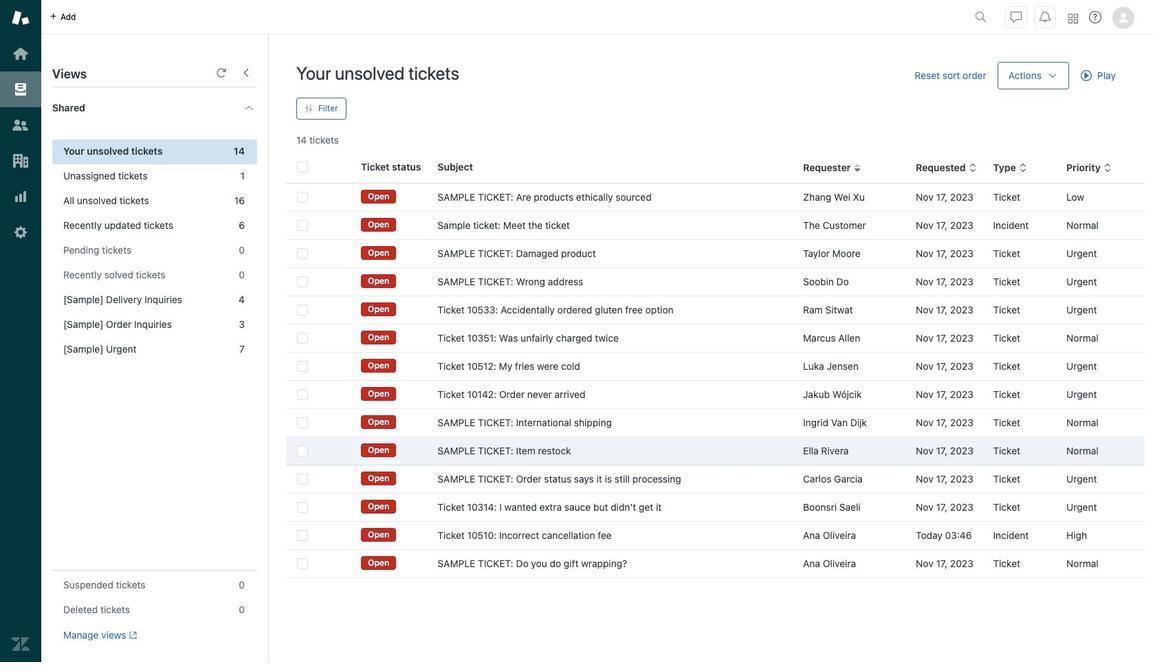 Task type: describe. For each thing, give the bounding box(es) containing it.
reporting image
[[12, 188, 30, 206]]

5 row from the top
[[286, 296, 1145, 324]]

7 row from the top
[[286, 352, 1145, 381]]

button displays agent's chat status as invisible. image
[[1011, 11, 1022, 22]]

14 row from the top
[[286, 550, 1145, 578]]

opens in a new tab image
[[126, 631, 137, 640]]

customers image
[[12, 116, 30, 134]]

1 row from the top
[[286, 184, 1145, 211]]

zendesk image
[[12, 635, 30, 653]]

12 row from the top
[[286, 493, 1145, 521]]

zendesk support image
[[12, 9, 30, 27]]

6 row from the top
[[286, 324, 1145, 352]]

8 row from the top
[[286, 381, 1145, 409]]

11 row from the top
[[286, 465, 1145, 493]]

admin image
[[12, 223, 30, 241]]

10 row from the top
[[286, 437, 1145, 465]]

zendesk products image
[[1068, 13, 1078, 23]]

organizations image
[[12, 152, 30, 170]]

notifications image
[[1040, 11, 1051, 22]]



Task type: vqa. For each thing, say whether or not it's contained in the screenshot.
the rightmost 1
no



Task type: locate. For each thing, give the bounding box(es) containing it.
heading
[[41, 87, 268, 129]]

13 row from the top
[[286, 521, 1145, 550]]

3 row from the top
[[286, 240, 1145, 268]]

get help image
[[1089, 11, 1101, 23]]

9 row from the top
[[286, 409, 1145, 437]]

views image
[[12, 80, 30, 98]]

hide panel views image
[[241, 67, 252, 78]]

row
[[286, 184, 1145, 211], [286, 211, 1145, 240], [286, 240, 1145, 268], [286, 268, 1145, 296], [286, 296, 1145, 324], [286, 324, 1145, 352], [286, 352, 1145, 381], [286, 381, 1145, 409], [286, 409, 1145, 437], [286, 437, 1145, 465], [286, 465, 1145, 493], [286, 493, 1145, 521], [286, 521, 1145, 550], [286, 550, 1145, 578]]

4 row from the top
[[286, 268, 1145, 296]]

refresh views pane image
[[216, 67, 227, 78]]

2 row from the top
[[286, 211, 1145, 240]]

get started image
[[12, 45, 30, 63]]

main element
[[0, 0, 41, 662]]



